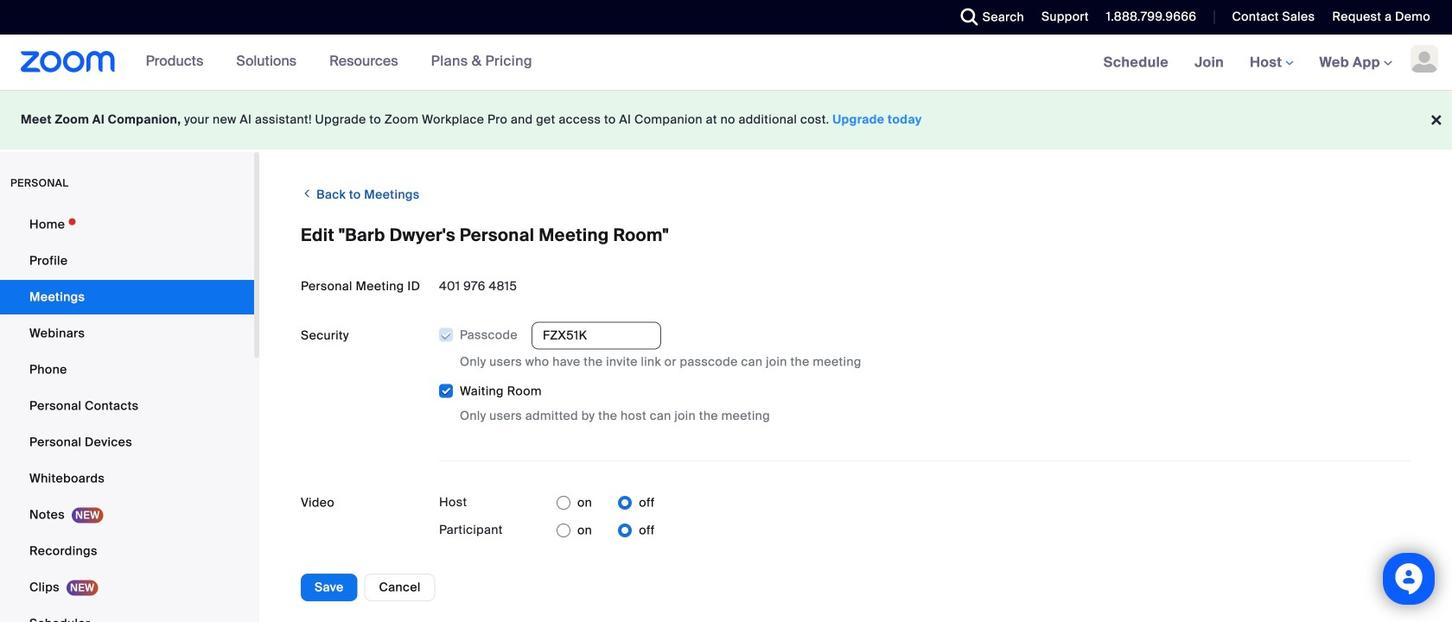 Task type: locate. For each thing, give the bounding box(es) containing it.
zoom logo image
[[21, 51, 115, 73]]

option group
[[557, 489, 655, 517], [557, 517, 655, 545]]

group
[[438, 322, 1411, 425]]

profile picture image
[[1411, 45, 1438, 73]]

meetings navigation
[[1090, 35, 1452, 91]]

None text field
[[532, 322, 661, 350]]

product information navigation
[[133, 35, 545, 90]]

banner
[[0, 35, 1452, 91]]

footer
[[0, 90, 1452, 150]]



Task type: describe. For each thing, give the bounding box(es) containing it.
2 option group from the top
[[557, 517, 655, 545]]

1 option group from the top
[[557, 489, 655, 517]]

personal menu menu
[[0, 207, 254, 622]]

left image
[[301, 185, 313, 202]]



Task type: vqa. For each thing, say whether or not it's contained in the screenshot.
Admin Menu menu
no



